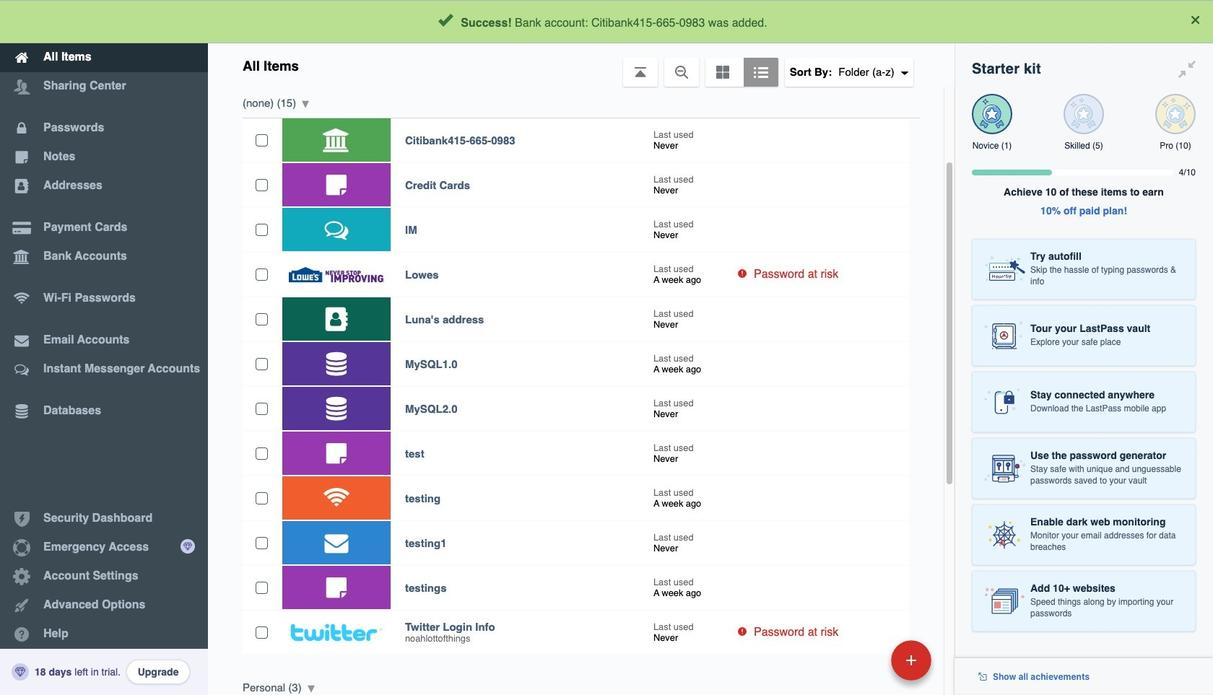 Task type: locate. For each thing, give the bounding box(es) containing it.
new item navigation
[[792, 636, 940, 695]]

new item element
[[792, 640, 937, 681]]

alert
[[0, 0, 1213, 43]]

vault options navigation
[[208, 43, 955, 87]]



Task type: describe. For each thing, give the bounding box(es) containing it.
Search search field
[[348, 6, 925, 38]]

main navigation navigation
[[0, 0, 208, 695]]

search my vault text field
[[348, 6, 925, 38]]



